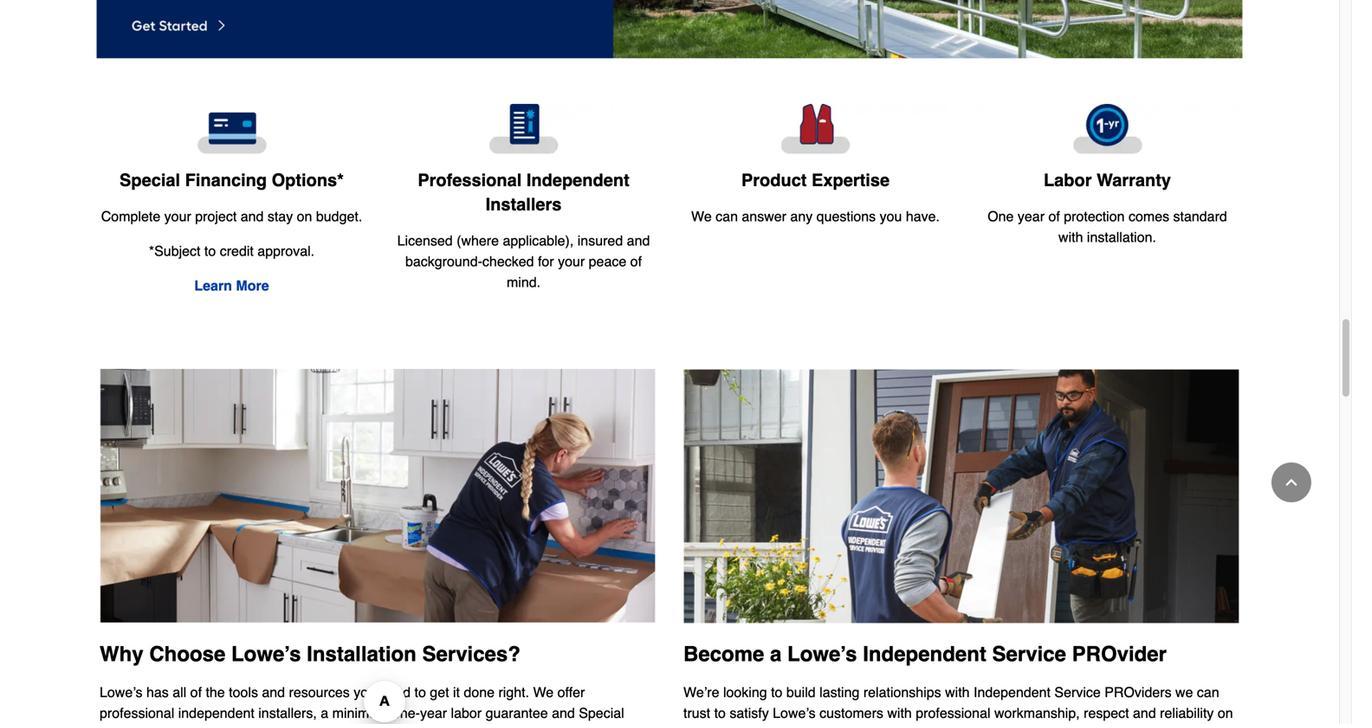 Task type: describe. For each thing, give the bounding box(es) containing it.
professional
[[418, 170, 522, 190]]

financing
[[185, 170, 267, 190]]

one-
[[393, 705, 420, 721]]

0 vertical spatial you
[[880, 208, 902, 224]]

it
[[453, 684, 460, 700]]

provider
[[1072, 642, 1167, 666]]

respect
[[1084, 705, 1130, 721]]

one
[[988, 208, 1014, 224]]

lowe's livable home services. we'll help with installation for the updates you need. get started. image
[[96, 0, 1244, 59]]

warranty
[[1097, 170, 1172, 190]]

installation
[[307, 642, 417, 666]]

mind.
[[507, 274, 541, 290]]

budget.
[[316, 208, 362, 224]]

tools
[[229, 684, 258, 700]]

special financing options*
[[120, 170, 344, 190]]

we inside lowe's has all of the tools and resources you need to get it done right. we offer professional independent installers, a minimum one-year labor guarantee and specia
[[533, 684, 554, 700]]

become a lowe's independent service provider
[[684, 642, 1167, 666]]

learn more link
[[194, 278, 269, 294]]

satisfy
[[730, 705, 769, 721]]

professional inside we're looking to build lasting relationships with independent service providers we can trust to satisfy lowe's customers with professional workmanship, respect and reliability o
[[916, 705, 991, 721]]

professional inside lowe's has all of the tools and resources you need to get it done right. we offer professional independent installers, a minimum one-year labor guarantee and specia
[[100, 705, 174, 721]]

licensed
[[397, 233, 453, 249]]

reliability
[[1160, 705, 1214, 721]]

protection
[[1064, 208, 1125, 224]]

(where
[[457, 233, 499, 249]]

all
[[173, 684, 187, 700]]

we can answer any questions you have.
[[692, 208, 940, 224]]

and up the installers,
[[262, 684, 285, 700]]

complete
[[101, 208, 161, 224]]

1 vertical spatial independent
[[863, 642, 987, 666]]

comes
[[1129, 208, 1170, 224]]

independent inside we're looking to build lasting relationships with independent service providers we can trust to satisfy lowe's customers with professional workmanship, respect and reliability o
[[974, 684, 1051, 700]]

options*
[[272, 170, 344, 190]]

and inside "licensed (where applicable), insured and background-checked for your peace of mind."
[[627, 233, 650, 249]]

stay
[[268, 208, 293, 224]]

complete your project and stay on budget.
[[101, 208, 362, 224]]

lowe's up tools
[[231, 642, 301, 666]]

relationships
[[864, 684, 942, 700]]

professional independent installers
[[418, 170, 630, 214]]

chevron up image
[[1283, 474, 1301, 491]]

installers
[[486, 194, 562, 214]]

labor
[[451, 705, 482, 721]]

lasting
[[820, 684, 860, 700]]

scroll to top element
[[1272, 463, 1312, 503]]

customers
[[820, 705, 884, 721]]

project
[[195, 208, 237, 224]]

independent inside professional independent installers
[[527, 170, 630, 190]]

and inside we're looking to build lasting relationships with independent service providers we can trust to satisfy lowe's customers with professional workmanship, respect and reliability o
[[1133, 705, 1157, 721]]

trust
[[684, 705, 711, 721]]

installation.
[[1087, 229, 1157, 245]]

a lowe's red vest icon. image
[[684, 104, 948, 154]]

0 vertical spatial your
[[164, 208, 191, 224]]

of inside lowe's has all of the tools and resources you need to get it done right. we offer professional independent installers, a minimum one-year labor guarantee and specia
[[190, 684, 202, 700]]

looking
[[724, 684, 767, 700]]

resources
[[289, 684, 350, 700]]

product
[[742, 170, 807, 190]]

lowe's inside we're looking to build lasting relationships with independent service providers we can trust to satisfy lowe's customers with professional workmanship, respect and reliability o
[[773, 705, 816, 721]]

you inside lowe's has all of the tools and resources you need to get it done right. we offer professional independent installers, a minimum one-year labor guarantee and specia
[[354, 684, 376, 700]]

special
[[120, 170, 180, 190]]

get
[[430, 684, 449, 700]]

checked
[[483, 253, 534, 269]]

learn more
[[194, 278, 269, 294]]

a professional independent installer adding a blue and white tile backsplash to a kitchen. image
[[100, 369, 656, 623]]



Task type: vqa. For each thing, say whether or not it's contained in the screenshot.
installers
yes



Task type: locate. For each thing, give the bounding box(es) containing it.
a
[[770, 642, 782, 666], [321, 705, 329, 721]]

applicable),
[[503, 233, 574, 249]]

1 vertical spatial can
[[1198, 684, 1220, 700]]

of right all
[[190, 684, 202, 700]]

*subject
[[149, 243, 201, 259]]

a right become
[[770, 642, 782, 666]]

peace
[[589, 253, 627, 269]]

choose
[[149, 642, 226, 666]]

to left 'build' on the bottom right of page
[[771, 684, 783, 700]]

independent up relationships at the right of the page
[[863, 642, 987, 666]]

lowe's has all of the tools and resources you need to get it done right. we offer professional independent installers, a minimum one-year labor guarantee and specia
[[100, 684, 625, 724]]

can inside we're looking to build lasting relationships with independent service providers we can trust to satisfy lowe's customers with professional workmanship, respect and reliability o
[[1198, 684, 1220, 700]]

0 vertical spatial service
[[993, 642, 1067, 666]]

has
[[146, 684, 169, 700]]

can left answer
[[716, 208, 738, 224]]

a inside lowe's has all of the tools and resources you need to get it done right. we offer professional independent installers, a minimum one-year labor guarantee and specia
[[321, 705, 329, 721]]

service
[[993, 642, 1067, 666], [1055, 684, 1101, 700]]

2 horizontal spatial of
[[1049, 208, 1061, 224]]

year
[[1018, 208, 1045, 224], [420, 705, 447, 721]]

offer
[[558, 684, 585, 700]]

service up the respect
[[1055, 684, 1101, 700]]

your up *subject
[[164, 208, 191, 224]]

0 vertical spatial we
[[692, 208, 712, 224]]

2 vertical spatial independent
[[974, 684, 1051, 700]]

1 horizontal spatial year
[[1018, 208, 1045, 224]]

build
[[787, 684, 816, 700]]

service up workmanship,
[[993, 642, 1067, 666]]

services?
[[422, 642, 521, 666]]

1 horizontal spatial with
[[946, 684, 970, 700]]

learn
[[194, 278, 232, 294]]

you up the minimum
[[354, 684, 376, 700]]

a dark blue background check icon. image
[[392, 104, 656, 154]]

to right trust
[[715, 705, 726, 721]]

we
[[692, 208, 712, 224], [533, 684, 554, 700]]

credit
[[220, 243, 254, 259]]

0 horizontal spatial your
[[164, 208, 191, 224]]

of down labor on the right top
[[1049, 208, 1061, 224]]

need
[[380, 684, 411, 700]]

1 vertical spatial we
[[533, 684, 554, 700]]

0 horizontal spatial can
[[716, 208, 738, 224]]

lowe's left "has"
[[100, 684, 143, 700]]

1 professional from the left
[[100, 705, 174, 721]]

0 vertical spatial year
[[1018, 208, 1045, 224]]

and
[[241, 208, 264, 224], [627, 233, 650, 249], [262, 684, 285, 700], [552, 705, 575, 721], [1133, 705, 1157, 721]]

of
[[1049, 208, 1061, 224], [631, 253, 642, 269], [190, 684, 202, 700]]

1 horizontal spatial can
[[1198, 684, 1220, 700]]

0 vertical spatial of
[[1049, 208, 1061, 224]]

2 vertical spatial of
[[190, 684, 202, 700]]

right.
[[499, 684, 530, 700]]

become
[[684, 642, 765, 666]]

0 horizontal spatial a
[[321, 705, 329, 721]]

with down become a lowe's independent service provider
[[946, 684, 970, 700]]

0 horizontal spatial professional
[[100, 705, 174, 721]]

have.
[[906, 208, 940, 224]]

year inside lowe's has all of the tools and resources you need to get it done right. we offer professional independent installers, a minimum one-year labor guarantee and specia
[[420, 705, 447, 721]]

0 horizontal spatial with
[[888, 705, 912, 721]]

answer
[[742, 208, 787, 224]]

and left 'stay'
[[241, 208, 264, 224]]

1 vertical spatial service
[[1055, 684, 1101, 700]]

professional down relationships at the right of the page
[[916, 705, 991, 721]]

1 vertical spatial year
[[420, 705, 447, 721]]

you
[[880, 208, 902, 224], [354, 684, 376, 700]]

standard
[[1174, 208, 1228, 224]]

why
[[100, 642, 144, 666]]

0 horizontal spatial year
[[420, 705, 447, 721]]

guarantee
[[486, 705, 548, 721]]

professional
[[100, 705, 174, 721], [916, 705, 991, 721]]

of right peace
[[631, 253, 642, 269]]

the
[[206, 684, 225, 700]]

we're
[[684, 684, 720, 700]]

to left get
[[415, 684, 426, 700]]

and down offer
[[552, 705, 575, 721]]

expertise
[[812, 170, 890, 190]]

lowe's up the lasting
[[788, 642, 857, 666]]

0 horizontal spatial you
[[354, 684, 376, 700]]

to left credit
[[204, 243, 216, 259]]

can right we
[[1198, 684, 1220, 700]]

two independent installers in front of a house installing a dark wood exterior door. image
[[684, 369, 1240, 623]]

1 vertical spatial a
[[321, 705, 329, 721]]

we're looking to build lasting relationships with independent service providers we can trust to satisfy lowe's customers with professional workmanship, respect and reliability o
[[684, 684, 1234, 724]]

minimum
[[332, 705, 389, 721]]

you left have.
[[880, 208, 902, 224]]

lowe's inside lowe's has all of the tools and resources you need to get it done right. we offer professional independent installers, a minimum one-year labor guarantee and specia
[[100, 684, 143, 700]]

insured
[[578, 233, 623, 249]]

1 horizontal spatial your
[[558, 253, 585, 269]]

1 horizontal spatial of
[[631, 253, 642, 269]]

year down get
[[420, 705, 447, 721]]

any
[[791, 208, 813, 224]]

2 horizontal spatial with
[[1059, 229, 1084, 245]]

service inside we're looking to build lasting relationships with independent service providers we can trust to satisfy lowe's customers with professional workmanship, respect and reliability o
[[1055, 684, 1101, 700]]

and down providers
[[1133, 705, 1157, 721]]

can
[[716, 208, 738, 224], [1198, 684, 1220, 700]]

your inside "licensed (where applicable), insured and background-checked for your peace of mind."
[[558, 253, 585, 269]]

0 vertical spatial independent
[[527, 170, 630, 190]]

independent up workmanship,
[[974, 684, 1051, 700]]

with for a
[[946, 684, 970, 700]]

lowe's
[[231, 642, 301, 666], [788, 642, 857, 666], [100, 684, 143, 700], [773, 705, 816, 721]]

0 vertical spatial can
[[716, 208, 738, 224]]

with for warranty
[[1059, 229, 1084, 245]]

1 horizontal spatial a
[[770, 642, 782, 666]]

1 horizontal spatial professional
[[916, 705, 991, 721]]

1 vertical spatial you
[[354, 684, 376, 700]]

2 professional from the left
[[916, 705, 991, 721]]

a down resources
[[321, 705, 329, 721]]

year inside one year of protection comes standard with installation.
[[1018, 208, 1045, 224]]

installers,
[[258, 705, 317, 721]]

product expertise
[[742, 170, 890, 190]]

your
[[164, 208, 191, 224], [558, 253, 585, 269]]

on
[[297, 208, 312, 224]]

one year of protection comes standard with installation.
[[988, 208, 1228, 245]]

1 vertical spatial your
[[558, 253, 585, 269]]

workmanship,
[[995, 705, 1080, 721]]

done
[[464, 684, 495, 700]]

1 horizontal spatial we
[[692, 208, 712, 224]]

2 vertical spatial with
[[888, 705, 912, 721]]

professional down "has"
[[100, 705, 174, 721]]

independent
[[178, 705, 255, 721]]

independent up installers
[[527, 170, 630, 190]]

0 horizontal spatial of
[[190, 684, 202, 700]]

questions
[[817, 208, 876, 224]]

1 vertical spatial of
[[631, 253, 642, 269]]

*subject to credit approval.
[[149, 243, 315, 259]]

lowe's down 'build' on the bottom right of page
[[773, 705, 816, 721]]

with
[[1059, 229, 1084, 245], [946, 684, 970, 700], [888, 705, 912, 721]]

approval.
[[258, 243, 315, 259]]

providers
[[1105, 684, 1172, 700]]

and right insured
[[627, 233, 650, 249]]

licensed (where applicable), insured and background-checked for your peace of mind.
[[397, 233, 650, 290]]

to inside lowe's has all of the tools and resources you need to get it done right. we offer professional independent installers, a minimum one-year labor guarantee and specia
[[415, 684, 426, 700]]

a dark blue credit card icon. image
[[100, 104, 364, 154]]

labor warranty
[[1044, 170, 1172, 190]]

1 vertical spatial with
[[946, 684, 970, 700]]

why choose lowe's installation services?
[[100, 642, 521, 666]]

1 horizontal spatial you
[[880, 208, 902, 224]]

a blue 1-year labor warranty icon. image
[[976, 104, 1240, 154]]

independent
[[527, 170, 630, 190], [863, 642, 987, 666], [974, 684, 1051, 700]]

labor
[[1044, 170, 1092, 190]]

0 vertical spatial with
[[1059, 229, 1084, 245]]

we left offer
[[533, 684, 554, 700]]

0 horizontal spatial we
[[533, 684, 554, 700]]

0 vertical spatial a
[[770, 642, 782, 666]]

of inside "licensed (where applicable), insured and background-checked for your peace of mind."
[[631, 253, 642, 269]]

we left answer
[[692, 208, 712, 224]]

for
[[538, 253, 554, 269]]

more
[[236, 278, 269, 294]]

of inside one year of protection comes standard with installation.
[[1049, 208, 1061, 224]]

we
[[1176, 684, 1194, 700]]

your right for
[[558, 253, 585, 269]]

background-
[[406, 253, 483, 269]]

year right one
[[1018, 208, 1045, 224]]

with down protection on the right
[[1059, 229, 1084, 245]]

with inside one year of protection comes standard with installation.
[[1059, 229, 1084, 245]]

with down relationships at the right of the page
[[888, 705, 912, 721]]



